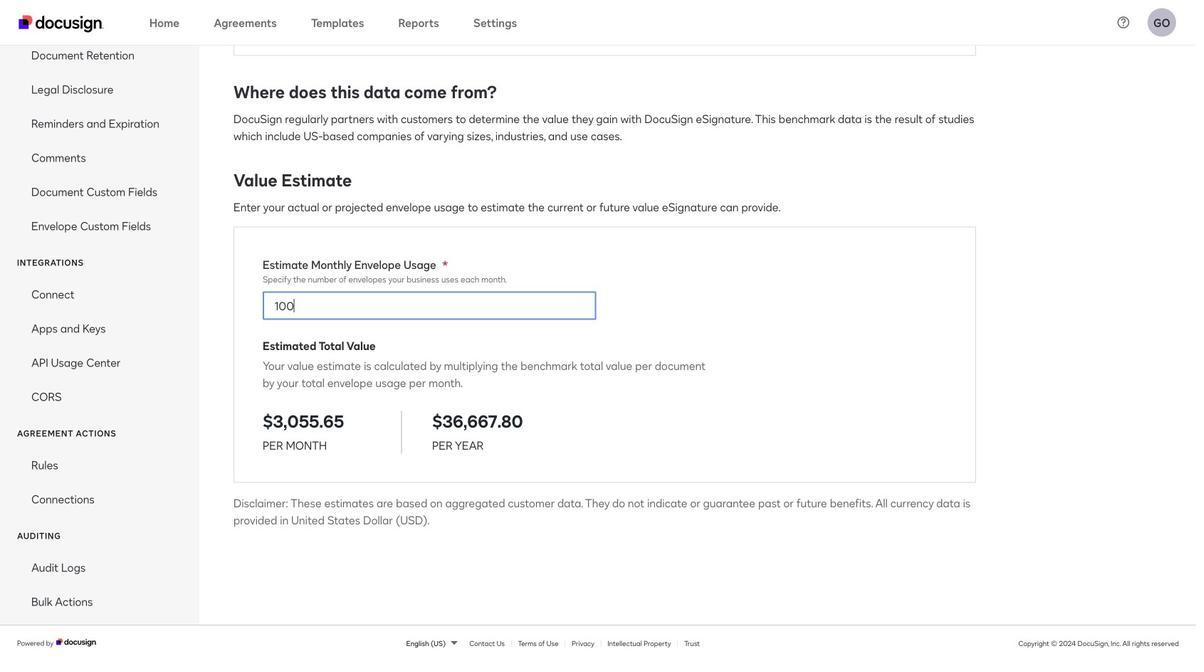 Task type: describe. For each thing, give the bounding box(es) containing it.
integrations element
[[0, 277, 199, 414]]

signing and sending element
[[0, 0, 199, 243]]

docusign admin image
[[19, 15, 104, 32]]

agreement actions element
[[0, 448, 199, 516]]

logo image
[[56, 639, 97, 647]]



Task type: locate. For each thing, give the bounding box(es) containing it.
None number field
[[263, 292, 596, 320]]

auditing element
[[0, 550, 199, 619]]



Task type: vqa. For each thing, say whether or not it's contained in the screenshot.
INTEGRATIONS element
yes



